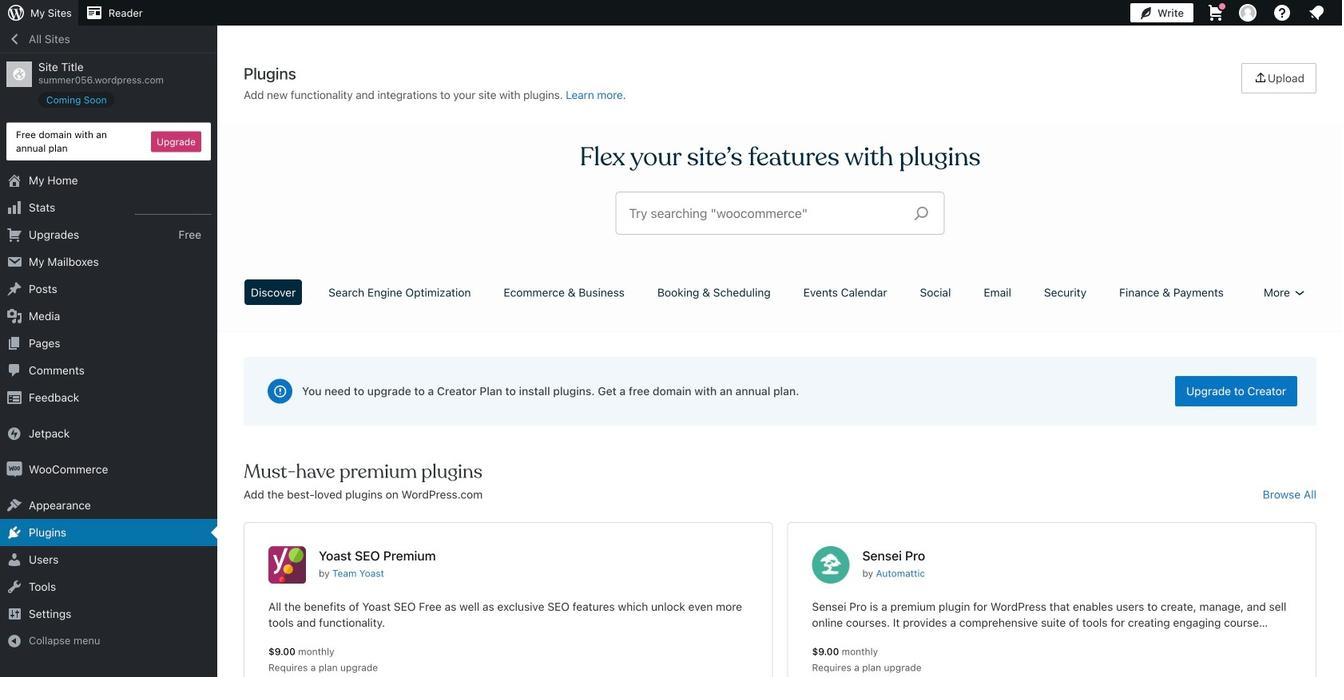 Task type: describe. For each thing, give the bounding box(es) containing it.
highest hourly views 0 image
[[135, 205, 211, 215]]

1 img image from the top
[[6, 426, 22, 442]]

2 img image from the top
[[6, 462, 22, 478]]

manage your notifications image
[[1308, 3, 1327, 22]]

my shopping cart image
[[1207, 3, 1226, 22]]

help image
[[1273, 3, 1293, 22]]

Search search field
[[629, 193, 902, 234]]

my profile image
[[1240, 4, 1257, 22]]



Task type: locate. For each thing, give the bounding box(es) containing it.
1 horizontal spatial plugin icon image
[[813, 547, 850, 584]]

1 plugin icon image from the left
[[269, 547, 306, 584]]

0 horizontal spatial plugin icon image
[[269, 547, 306, 584]]

1 vertical spatial img image
[[6, 462, 22, 478]]

2 plugin icon image from the left
[[813, 547, 850, 584]]

0 vertical spatial img image
[[6, 426, 22, 442]]

None search field
[[617, 193, 944, 234]]

plugin icon image
[[269, 547, 306, 584], [813, 547, 850, 584]]

main content
[[238, 63, 1323, 678]]

open search image
[[902, 202, 942, 225]]

img image
[[6, 426, 22, 442], [6, 462, 22, 478]]



Task type: vqa. For each thing, say whether or not it's contained in the screenshot.
the middle Task enabled icon
no



